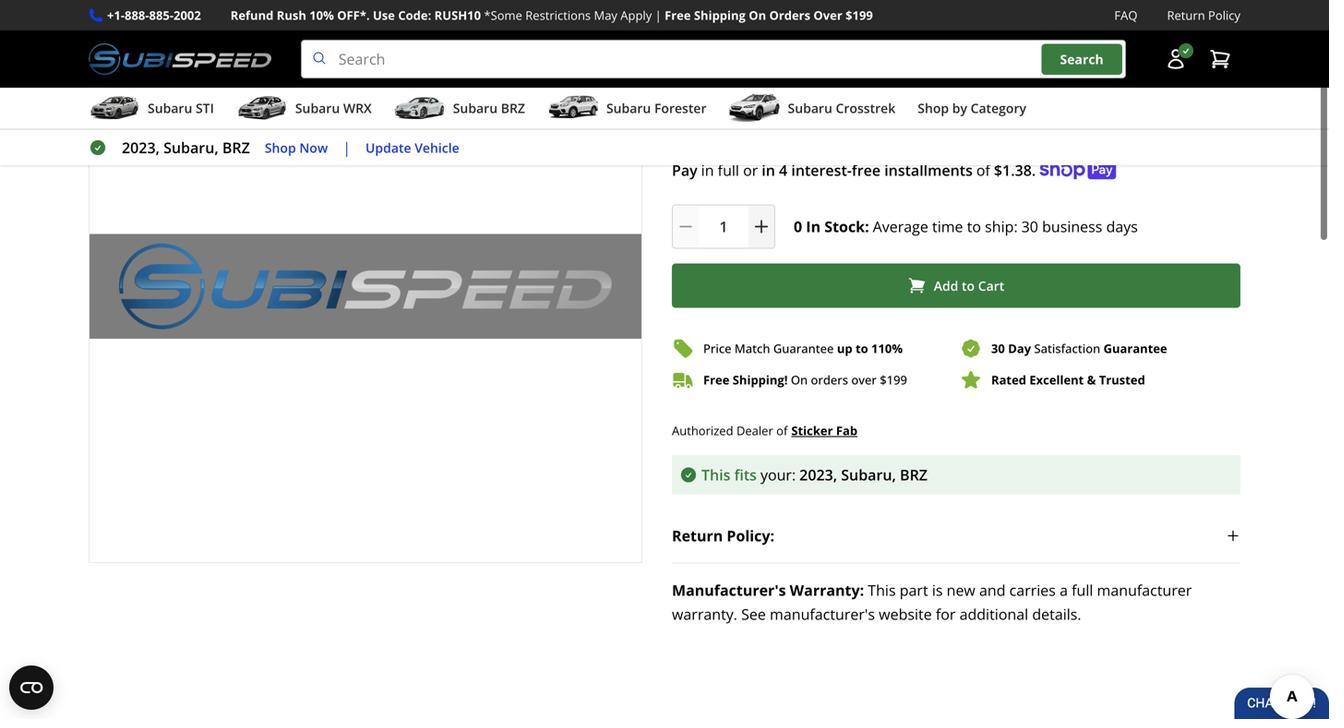 Task type: vqa. For each thing, say whether or not it's contained in the screenshot.
left This
yes



Task type: describe. For each thing, give the bounding box(es) containing it.
time
[[933, 217, 964, 237]]

sticker fab link
[[792, 421, 858, 441]]

brz down a subaru wrx thumbnail image
[[222, 138, 250, 158]]

subaru crosstrek
[[788, 99, 896, 117]]

+1-
[[107, 7, 125, 24]]

by
[[953, 99, 968, 117]]

excellent
[[1030, 372, 1084, 388]]

.
[[1032, 160, 1036, 180]]

free shipping! on orders over $ 199
[[704, 372, 908, 388]]

logo
[[1101, 12, 1143, 37]]

subaru sti button
[[89, 92, 214, 128]]

increment image
[[753, 218, 771, 236]]

installments
[[885, 160, 973, 180]]

this part is new and carries a full manufacturer warranty. see manufacturer's website for additional details.
[[672, 580, 1193, 624]]

add
[[934, 277, 959, 294]]

1 horizontal spatial on
[[791, 372, 808, 388]]

website
[[879, 604, 932, 624]]

may
[[594, 7, 618, 24]]

your:
[[761, 465, 796, 485]]

match
[[735, 340, 771, 357]]

2 empty star image from the left
[[705, 78, 721, 94]]

1 empty star image from the left
[[672, 78, 688, 94]]

decrement image
[[677, 218, 695, 236]]

manufacturer's
[[770, 604, 875, 624]]

a subaru crosstrek thumbnail image image
[[729, 94, 781, 122]]

subaru brz button
[[394, 92, 525, 128]]

update vehicle button
[[366, 137, 460, 158]]

update
[[366, 139, 411, 156]]

subispeed logo image
[[89, 40, 271, 79]]

orders
[[770, 7, 811, 24]]

1 horizontal spatial |
[[655, 7, 662, 24]]

subaru sti
[[148, 99, 214, 117]]

search button
[[1042, 44, 1123, 75]]

apply
[[621, 7, 652, 24]]

brz inside subaru brz dropdown button
[[501, 99, 525, 117]]

full inside this part is new and carries a full manufacturer warranty. see manufacturer's website for additional details.
[[1072, 580, 1094, 600]]

$
[[880, 372, 887, 388]]

faq
[[1115, 7, 1138, 24]]

$1.38
[[994, 160, 1032, 180]]

shop for shop by category
[[918, 99, 949, 117]]

crosstrek
[[836, 99, 896, 117]]

orders
[[811, 372, 849, 388]]

1 - from the left
[[1148, 12, 1154, 37]]

authorized dealer of sticker fab
[[672, 422, 858, 439]]

orange
[[1159, 12, 1225, 37]]

sfb22brztowtow-or
[[115, 32, 259, 50]]

search
[[1061, 50, 1104, 68]]

subaru crosstrek button
[[729, 92, 896, 128]]

sti
[[196, 99, 214, 117]]

refund rush 10% off*. use code: rush10 *some restrictions may apply | free shipping on orders over $199
[[231, 7, 873, 24]]

1 horizontal spatial 2023,
[[800, 465, 838, 485]]

2 empty star image from the left
[[737, 78, 753, 94]]

0 in stock: average time to ship: 30 business days
[[794, 217, 1139, 237]]

subaru wrx button
[[236, 92, 372, 128]]

"tow"
[[1037, 12, 1096, 37]]

this for fits
[[702, 465, 731, 485]]

to inside button
[[962, 277, 975, 294]]

over
[[852, 372, 877, 388]]

of inside authorized dealer of sticker fab
[[777, 422, 788, 439]]

cart
[[979, 277, 1005, 294]]

faq link
[[1115, 6, 1138, 25]]

shop for shop now
[[265, 139, 296, 156]]

or
[[240, 32, 259, 50]]

new
[[947, 580, 976, 600]]

1 empty star image from the left
[[688, 78, 705, 94]]

subaru for subaru brz
[[453, 99, 498, 117]]

a subaru brz thumbnail image image
[[394, 94, 446, 122]]

brz up 'return policy:' dropdown button at the right of the page
[[900, 465, 928, 485]]

authorized
[[672, 422, 734, 439]]

open widget image
[[9, 666, 54, 710]]

subaru for subaru wrx
[[295, 99, 340, 117]]

888-
[[125, 7, 149, 24]]

shipping!
[[733, 372, 788, 388]]

return for return policy:
[[672, 526, 723, 546]]

code:
[[398, 7, 432, 24]]

a inside this part is new and carries a full manufacturer warranty. see manufacturer's website for additional details.
[[1060, 580, 1068, 600]]

stock:
[[825, 217, 870, 237]]

search input field
[[301, 40, 1127, 79]]

overlay
[[920, 12, 988, 37]]

shop by category
[[918, 99, 1027, 117]]

1 horizontal spatial 30
[[1022, 217, 1039, 237]]

satisfaction
[[1035, 340, 1101, 357]]

update vehicle
[[366, 139, 460, 156]]

restrictions
[[526, 7, 591, 24]]

0 horizontal spatial free
[[665, 7, 691, 24]]

for
[[936, 604, 956, 624]]

2 - from the left
[[1230, 12, 1235, 37]]

199
[[887, 372, 908, 388]]

1 guarantee from the left
[[774, 340, 834, 357]]

subaru forester
[[607, 99, 707, 117]]

dealer
[[737, 422, 774, 439]]

business
[[1043, 217, 1103, 237]]

1 in from the left
[[702, 160, 714, 180]]

2 in from the left
[[762, 160, 776, 180]]

details.
[[1033, 604, 1082, 624]]

ship:
[[985, 217, 1018, 237]]

manufacturer
[[1098, 580, 1193, 600]]

price match guarantee up to 110%
[[704, 340, 903, 357]]

a subaru wrx thumbnail image image
[[236, 94, 288, 122]]

$199
[[846, 7, 873, 24]]

return policy: button
[[672, 509, 1241, 563]]

0 horizontal spatial a
[[801, 77, 808, 94]]

button image
[[1165, 48, 1188, 70]]

up
[[837, 340, 853, 357]]

fab
[[837, 423, 858, 439]]

tow
[[770, 12, 807, 37]]

shipping
[[694, 7, 746, 24]]

2002
[[174, 7, 201, 24]]

subaru for subaru forester
[[607, 99, 651, 117]]

see
[[742, 604, 766, 624]]

trusted
[[1100, 372, 1146, 388]]

policy
[[1209, 7, 1241, 24]]

this for part
[[868, 580, 896, 600]]

average
[[873, 217, 929, 237]]

2 guarantee from the left
[[1104, 340, 1168, 357]]

off*.
[[337, 7, 370, 24]]

a subaru forester thumbnail image image
[[548, 94, 599, 122]]

shop pay image
[[1040, 161, 1117, 180]]



Task type: locate. For each thing, give the bounding box(es) containing it.
review
[[811, 77, 848, 94]]

rated excellent & trusted
[[992, 372, 1146, 388]]

1 horizontal spatial empty star image
[[737, 78, 753, 94]]

write a review
[[768, 77, 848, 94]]

885-
[[149, 7, 174, 24]]

1 horizontal spatial guarantee
[[1104, 340, 1168, 357]]

shop now link
[[265, 137, 328, 158]]

subaru left forester
[[607, 99, 651, 117]]

free down price
[[704, 372, 730, 388]]

None number field
[[672, 205, 776, 249]]

write
[[768, 77, 798, 94]]

1 vertical spatial this
[[868, 580, 896, 600]]

2023,
[[122, 138, 160, 158], [800, 465, 838, 485]]

on left tow
[[749, 7, 767, 24]]

subaru wrx
[[295, 99, 372, 117]]

empty star image up forester
[[672, 78, 688, 94]]

add to cart
[[934, 277, 1005, 294]]

1 vertical spatial return
[[672, 526, 723, 546]]

use
[[373, 7, 395, 24]]

subaru inside dropdown button
[[148, 99, 192, 117]]

empty star image
[[672, 78, 688, 94], [705, 78, 721, 94], [721, 78, 737, 94]]

to right time
[[968, 217, 982, 237]]

0
[[794, 217, 803, 237]]

- right orange
[[1230, 12, 1235, 37]]

hook
[[812, 12, 859, 37]]

| right "apply"
[[655, 7, 662, 24]]

subaru inside stickerfab tow hook cover overlay with "tow" logo - orange - 2022-2024 subaru brz
[[767, 42, 831, 68]]

2023, right the your: on the bottom right of the page
[[800, 465, 838, 485]]

0 vertical spatial to
[[968, 217, 982, 237]]

a
[[801, 77, 808, 94], [1060, 580, 1068, 600]]

30 left day at the top right of the page
[[992, 340, 1006, 357]]

1 vertical spatial full
[[1072, 580, 1094, 600]]

0 horizontal spatial this
[[702, 465, 731, 485]]

0 vertical spatial |
[[655, 7, 662, 24]]

1 horizontal spatial this
[[868, 580, 896, 600]]

part
[[900, 580, 929, 600]]

interest-
[[792, 160, 852, 180]]

forester
[[655, 99, 707, 117]]

shop inside "link"
[[265, 139, 296, 156]]

0 horizontal spatial subaru,
[[164, 138, 219, 158]]

shop now
[[265, 139, 328, 156]]

in right "pay"
[[702, 160, 714, 180]]

2023, down subaru sti dropdown button
[[122, 138, 160, 158]]

1 horizontal spatial free
[[704, 372, 730, 388]]

write a review link
[[768, 77, 848, 94]]

0 vertical spatial full
[[718, 160, 740, 180]]

fits
[[735, 465, 757, 485]]

subaru down write a review link
[[788, 99, 833, 117]]

subaru for subaru sti
[[148, 99, 192, 117]]

$5.50
[[672, 110, 748, 151]]

110%
[[872, 340, 903, 357]]

0 horizontal spatial 2023,
[[122, 138, 160, 158]]

to right 'add' in the top right of the page
[[962, 277, 975, 294]]

return inside return policy "link"
[[1168, 7, 1206, 24]]

over
[[814, 7, 843, 24]]

empty star image
[[688, 78, 705, 94], [737, 78, 753, 94]]

full
[[718, 160, 740, 180], [1072, 580, 1094, 600]]

0 horizontal spatial |
[[343, 138, 351, 158]]

0 horizontal spatial shop
[[265, 139, 296, 156]]

a right write
[[801, 77, 808, 94]]

guarantee up the free shipping! on orders over $ 199
[[774, 340, 834, 357]]

0 horizontal spatial return
[[672, 526, 723, 546]]

1 vertical spatial free
[[704, 372, 730, 388]]

&
[[1088, 372, 1097, 388]]

0 vertical spatial of
[[977, 160, 991, 180]]

return inside 'return policy:' dropdown button
[[672, 526, 723, 546]]

1 vertical spatial shop
[[265, 139, 296, 156]]

0 horizontal spatial full
[[718, 160, 740, 180]]

subaru left sti
[[148, 99, 192, 117]]

shop by category button
[[918, 92, 1027, 128]]

0 vertical spatial a
[[801, 77, 808, 94]]

shop left the 'now'
[[265, 139, 296, 156]]

subaru up vehicle
[[453, 99, 498, 117]]

2 vertical spatial to
[[856, 340, 869, 357]]

return left policy
[[1168, 7, 1206, 24]]

0 vertical spatial subaru,
[[164, 138, 219, 158]]

2024
[[720, 42, 763, 68]]

pay
[[672, 160, 698, 180]]

return policy
[[1168, 7, 1241, 24]]

0 vertical spatial this
[[702, 465, 731, 485]]

sfb22brztowtow-
[[115, 32, 240, 50]]

empty star image down 2022- in the top of the page
[[705, 78, 721, 94]]

category
[[971, 99, 1027, 117]]

this left part
[[868, 580, 896, 600]]

+1-888-885-2002 link
[[107, 6, 201, 25]]

a up details. at the bottom of the page
[[1060, 580, 1068, 600]]

day
[[1009, 340, 1032, 357]]

subaru, down subaru sti
[[164, 138, 219, 158]]

1 horizontal spatial of
[[977, 160, 991, 180]]

add to cart button
[[672, 264, 1241, 308]]

1 vertical spatial on
[[791, 372, 808, 388]]

guarantee up trusted
[[1104, 340, 1168, 357]]

- right faq link
[[1148, 12, 1154, 37]]

guarantee
[[774, 340, 834, 357], [1104, 340, 1168, 357]]

0 vertical spatial return
[[1168, 7, 1206, 24]]

0 horizontal spatial empty star image
[[688, 78, 705, 94]]

1 horizontal spatial shop
[[918, 99, 949, 117]]

empty star image up forester
[[688, 78, 705, 94]]

1 vertical spatial 2023,
[[800, 465, 838, 485]]

subaru, down the fab
[[842, 465, 897, 485]]

|
[[655, 7, 662, 24], [343, 138, 351, 158]]

stickerfab tow hook cover overlay with "tow" logo - orange - 2022-2024 subaru brz
[[672, 12, 1235, 68]]

1 vertical spatial |
[[343, 138, 351, 158]]

warranty:
[[790, 580, 864, 600]]

1 vertical spatial 30
[[992, 340, 1006, 357]]

shop left the by
[[918, 99, 949, 117]]

0 vertical spatial shop
[[918, 99, 949, 117]]

*some
[[484, 7, 523, 24]]

0 horizontal spatial 30
[[992, 340, 1006, 357]]

1 vertical spatial to
[[962, 277, 975, 294]]

days
[[1107, 217, 1139, 237]]

of right the dealer
[[777, 422, 788, 439]]

return left policy:
[[672, 526, 723, 546]]

on left orders
[[791, 372, 808, 388]]

a subaru sti thumbnail image image
[[89, 94, 140, 122]]

free right "apply"
[[665, 7, 691, 24]]

1 horizontal spatial subaru,
[[842, 465, 897, 485]]

subaru for subaru crosstrek
[[788, 99, 833, 117]]

1 horizontal spatial full
[[1072, 580, 1094, 600]]

in
[[806, 217, 821, 237]]

return for return policy
[[1168, 7, 1206, 24]]

0 horizontal spatial -
[[1148, 12, 1154, 37]]

empty star image down 2024
[[721, 78, 737, 94]]

2023, subaru, brz
[[122, 138, 250, 158]]

of left $1.38
[[977, 160, 991, 180]]

brz left a subaru forester thumbnail image on the top of the page
[[501, 99, 525, 117]]

shop inside dropdown button
[[918, 99, 949, 117]]

1 vertical spatial of
[[777, 422, 788, 439]]

0 horizontal spatial on
[[749, 7, 767, 24]]

subaru up write a review link
[[767, 42, 831, 68]]

brz down hook
[[836, 42, 871, 68]]

rated
[[992, 372, 1027, 388]]

+1-888-885-2002
[[107, 7, 201, 24]]

subaru up the 'now'
[[295, 99, 340, 117]]

0 horizontal spatial in
[[702, 160, 714, 180]]

30 right ship:
[[1022, 217, 1039, 237]]

0 vertical spatial 30
[[1022, 217, 1039, 237]]

in left 4
[[762, 160, 776, 180]]

price
[[704, 340, 732, 357]]

with
[[993, 12, 1032, 37]]

0 horizontal spatial of
[[777, 422, 788, 439]]

empty star image up "a subaru crosstrek thumbnail image"
[[737, 78, 753, 94]]

full up details. at the bottom of the page
[[1072, 580, 1094, 600]]

return policy link
[[1168, 6, 1241, 25]]

1 horizontal spatial return
[[1168, 7, 1206, 24]]

on
[[749, 7, 767, 24], [791, 372, 808, 388]]

brz inside stickerfab tow hook cover overlay with "tow" logo - orange - 2022-2024 subaru brz
[[836, 42, 871, 68]]

1 horizontal spatial in
[[762, 160, 776, 180]]

0 vertical spatial on
[[749, 7, 767, 24]]

subaru brz
[[453, 99, 525, 117]]

carries
[[1010, 580, 1056, 600]]

manufacturer's
[[672, 580, 786, 600]]

to right the up
[[856, 340, 869, 357]]

vehicle
[[415, 139, 460, 156]]

1 vertical spatial subaru,
[[842, 465, 897, 485]]

1 vertical spatial a
[[1060, 580, 1068, 600]]

1 horizontal spatial a
[[1060, 580, 1068, 600]]

subaru
[[767, 42, 831, 68], [148, 99, 192, 117], [295, 99, 340, 117], [453, 99, 498, 117], [607, 99, 651, 117], [788, 99, 833, 117]]

0 vertical spatial free
[[665, 7, 691, 24]]

30 day satisfaction guarantee
[[992, 340, 1168, 357]]

| right the 'now'
[[343, 138, 351, 158]]

1 horizontal spatial -
[[1230, 12, 1235, 37]]

0 vertical spatial 2023,
[[122, 138, 160, 158]]

pay in full or in 4 interest-free installments of $1.38 .
[[672, 160, 1036, 180]]

subaru inside dropdown button
[[453, 99, 498, 117]]

0 horizontal spatial guarantee
[[774, 340, 834, 357]]

and
[[980, 580, 1006, 600]]

this left fits
[[702, 465, 731, 485]]

this inside this part is new and carries a full manufacturer warranty. see manufacturer's website for additional details.
[[868, 580, 896, 600]]

full left or
[[718, 160, 740, 180]]

3 empty star image from the left
[[721, 78, 737, 94]]

free
[[852, 160, 881, 180]]

rush10
[[435, 7, 481, 24]]



